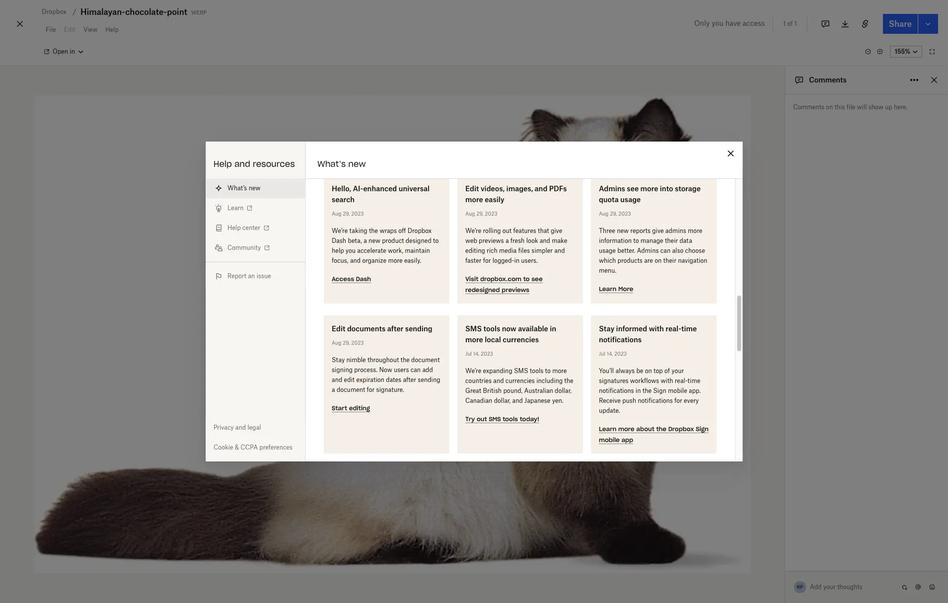 Task type: describe. For each thing, give the bounding box(es) containing it.
0 horizontal spatial out
[[477, 416, 487, 423]]

stay informed with real-time notifications
[[599, 325, 697, 344]]

japanese
[[525, 397, 551, 405]]

stay nimble throughout the document signing process. now users can add and edit expiration dates after sending a document for signature.
[[332, 356, 440, 394]]

yen.
[[552, 397, 564, 405]]

close right sidebar image
[[929, 74, 941, 86]]

redesigned
[[466, 286, 500, 294]]

2023 for tools
[[481, 351, 493, 357]]

new up ai-
[[349, 159, 366, 169]]

add
[[422, 366, 433, 374]]

editing inside 'link'
[[349, 405, 370, 412]]

ccpa
[[241, 444, 258, 451]]

including
[[537, 377, 563, 385]]

cookie
[[214, 444, 233, 451]]

1 vertical spatial your
[[824, 584, 836, 591]]

dropbox inside we're taking the wraps off dropbox dash beta, a new product designed to help you accelerate work, maintain focus, and organize more easily.
[[408, 227, 432, 235]]

admins inside three new reports give admins more information to manage their data usage better. admins can also choose which products are on their navigation menu.
[[637, 247, 659, 255]]

a for images,
[[506, 237, 509, 245]]

for inside we're rolling out features that give web previews a fresh look and make editing rich media files simpler and faster for logged-in users.
[[483, 257, 491, 264]]

previews inside we're rolling out features that give web previews a fresh look and make editing rich media files simpler and faster for logged-in users.
[[479, 237, 504, 245]]

aug 29, 2023 for edit videos, images, and pdfs more easily
[[466, 211, 498, 217]]

every
[[684, 397, 699, 405]]

only you have access
[[695, 19, 766, 27]]

0 vertical spatial after
[[387, 325, 404, 333]]

see inside the visit dropbox.com to see redesigned previews
[[532, 275, 543, 283]]

and down that on the top of the page
[[540, 237, 551, 245]]

comments for comments
[[810, 76, 848, 84]]

canadian
[[466, 397, 493, 405]]

to inside the visit dropbox.com to see redesigned previews
[[524, 275, 530, 283]]

hello,
[[332, 184, 351, 193]]

report an issue link
[[206, 266, 305, 286]]

to inside we're expanding sms tools to more countries and currencies including the great british pound, australian dollar, canadian dollar, and japanese yen.
[[545, 367, 551, 375]]

three new reports give admins more information to manage their data usage better. admins can also choose which products are on their navigation menu.
[[599, 227, 708, 274]]

on inside you'll always be on top of your signatures workflows with real-time notifications in the sign mobile app. receive push notifications for every update.
[[645, 367, 652, 375]]

enhanced
[[363, 184, 397, 193]]

14, for notifications
[[607, 351, 613, 357]]

and inside we're taking the wraps off dropbox dash beta, a new product designed to help you accelerate work, maintain focus, and organize more easily.
[[350, 257, 361, 264]]

29, for edit videos, images, and pdfs more easily
[[477, 211, 484, 217]]

usage inside three new reports give admins more information to manage their data usage better. admins can also choose which products are on their navigation menu.
[[599, 247, 616, 255]]

products
[[618, 257, 643, 264]]

learn more link
[[599, 284, 634, 293]]

search
[[332, 195, 355, 204]]

ai-
[[353, 184, 363, 193]]

now
[[379, 366, 392, 374]]

more inside three new reports give admins more information to manage their data usage better. admins can also choose which products are on their navigation menu.
[[688, 227, 703, 235]]

throughout
[[368, 356, 399, 364]]

more inside sms tools now available in more local currencies
[[466, 336, 483, 344]]

learn for admins see more into storage quota usage
[[599, 285, 617, 293]]

that
[[538, 227, 549, 235]]

in inside we're rolling out features that give web previews a fresh look and make editing rich media files simpler and faster for logged-in users.
[[514, 257, 520, 264]]

always
[[616, 367, 635, 375]]

sms inside sms tools now available in more local currencies
[[466, 325, 482, 333]]

help for help and resources
[[214, 159, 232, 169]]

add
[[811, 584, 822, 591]]

media
[[499, 247, 517, 255]]

privacy
[[214, 424, 234, 431]]

and inside edit videos, images, and pdfs more easily
[[535, 184, 548, 193]]

try
[[466, 416, 475, 423]]

0 horizontal spatial dollar,
[[494, 397, 511, 405]]

share
[[890, 19, 913, 29]]

quota
[[599, 195, 619, 204]]

report
[[228, 272, 247, 280]]

you inside we're taking the wraps off dropbox dash beta, a new product designed to help you accelerate work, maintain focus, and organize more easily.
[[346, 247, 356, 255]]

more inside 'admins see more into storage quota usage'
[[641, 184, 659, 193]]

help
[[332, 247, 344, 255]]

learn more about the dropbox sign mobile app
[[599, 426, 709, 444]]

currencies inside sms tools now available in more local currencies
[[503, 336, 539, 344]]

easily
[[485, 195, 505, 204]]

file
[[847, 103, 856, 111]]

can inside three new reports give admins more information to manage their data usage better. admins can also choose which products are on their navigation menu.
[[661, 247, 671, 255]]

and down pound,
[[513, 397, 523, 405]]

show
[[869, 103, 884, 111]]

about
[[637, 426, 655, 433]]

app.
[[689, 387, 701, 395]]

aug for edit documents after sending
[[332, 340, 341, 346]]

into
[[660, 184, 674, 193]]

2023 for documents
[[351, 340, 364, 346]]

14, for more
[[473, 351, 480, 357]]

learn more
[[599, 285, 634, 293]]

1 horizontal spatial dash
[[356, 275, 371, 283]]

sending inside stay nimble throughout the document signing process. now users can add and edit expiration dates after sending a document for signature.
[[418, 376, 440, 384]]

stay for stay informed with real-time notifications
[[599, 325, 615, 333]]

here.
[[895, 103, 909, 111]]

what's new button
[[206, 178, 305, 198]]

tools for try out sms tools today!
[[503, 416, 518, 423]]

wraps
[[380, 227, 397, 235]]

fresh
[[511, 237, 525, 245]]

users.
[[521, 257, 538, 264]]

australian
[[524, 387, 553, 395]]

we're rolling out features that give web previews a fresh look and make editing rich media files simpler and faster for logged-in users.
[[466, 227, 568, 264]]

be
[[637, 367, 644, 375]]

1 vertical spatial document
[[337, 386, 365, 394]]

time inside you'll always be on top of your signatures workflows with real-time notifications in the sign mobile app. receive push notifications for every update.
[[688, 377, 701, 385]]

1 vertical spatial their
[[664, 257, 677, 264]]

expiration
[[356, 376, 384, 384]]

signatures
[[599, 377, 629, 385]]

we're for edit videos, images, and pdfs more easily
[[466, 227, 482, 235]]

access dash
[[332, 275, 371, 283]]

0 vertical spatial what's new
[[318, 159, 366, 169]]

mobile inside you'll always be on top of your signatures workflows with real-time notifications in the sign mobile app. receive push notifications for every update.
[[668, 387, 688, 395]]

sms for we're expanding sms tools to more countries and currencies including the great british pound, australian dollar, canadian dollar, and japanese yen.
[[514, 367, 528, 375]]

today!
[[520, 416, 540, 423]]

signing
[[332, 366, 353, 374]]

the inside learn more about the dropbox sign mobile app
[[657, 426, 667, 433]]

help center
[[228, 224, 261, 232]]

admins inside 'admins see more into storage quota usage'
[[599, 184, 626, 193]]

taking
[[349, 227, 367, 235]]

information
[[599, 237, 632, 245]]

editing inside we're rolling out features that give web previews a fresh look and make editing rich media files simpler and faster for logged-in users.
[[466, 247, 485, 255]]

0 vertical spatial learn
[[228, 204, 244, 212]]

british
[[483, 387, 502, 395]]

with inside stay informed with real-time notifications
[[649, 325, 664, 333]]

files
[[518, 247, 530, 255]]

focus,
[[332, 257, 349, 264]]

manage
[[641, 237, 664, 245]]

and left legal
[[236, 424, 246, 431]]

time inside stay informed with real-time notifications
[[682, 325, 697, 333]]

beta,
[[348, 237, 362, 245]]

2023 for ai-
[[351, 211, 364, 217]]

storage
[[675, 184, 701, 193]]

will
[[858, 103, 868, 111]]

receive
[[599, 397, 621, 405]]

sign inside you'll always be on top of your signatures workflows with real-time notifications in the sign mobile app. receive push notifications for every update.
[[654, 387, 667, 395]]

images,
[[507, 184, 533, 193]]

2023 for informed
[[615, 351, 627, 357]]

a inside stay nimble throughout the document signing process. now users can add and edit expiration dates after sending a document for signature.
[[332, 386, 335, 394]]

notifications inside stay informed with real-time notifications
[[599, 336, 642, 344]]

real- inside you'll always be on top of your signatures workflows with real-time notifications in the sign mobile app. receive push notifications for every update.
[[675, 377, 688, 385]]

aug 29, 2023 for hello, ai-enhanced universal search
[[332, 211, 364, 217]]

legal
[[248, 424, 261, 431]]

community
[[228, 244, 261, 252]]

try out sms tools today!
[[466, 416, 540, 423]]

what's new inside button
[[228, 184, 261, 192]]

0 vertical spatial dollar,
[[555, 387, 572, 395]]

top
[[654, 367, 663, 375]]

dates
[[386, 376, 401, 384]]

1 horizontal spatial you
[[712, 19, 724, 27]]

reports
[[631, 227, 651, 235]]

you'll always be on top of your signatures workflows with real-time notifications in the sign mobile app. receive push notifications for every update.
[[599, 367, 701, 415]]

designed
[[406, 237, 432, 245]]

learn more about the dropbox sign mobile app link
[[599, 425, 709, 444]]

out inside we're rolling out features that give web previews a fresh look and make editing rich media files simpler and faster for logged-in users.
[[503, 227, 512, 235]]

stay for stay nimble throughout the document signing process. now users can add and edit expiration dates after sending a document for signature.
[[332, 356, 345, 364]]

learn link
[[206, 198, 305, 218]]

signature.
[[376, 386, 404, 394]]

privacy and legal
[[214, 424, 261, 431]]

what's inside what's new button
[[228, 184, 247, 192]]

update.
[[599, 407, 620, 415]]



Task type: vqa. For each thing, say whether or not it's contained in the screenshot.


Task type: locate. For each thing, give the bounding box(es) containing it.
tools up the 'local'
[[484, 325, 501, 333]]

1 vertical spatial comments
[[794, 103, 825, 111]]

2023 for videos,
[[485, 211, 498, 217]]

stay inside stay nimble throughout the document signing process. now users can add and edit expiration dates after sending a document for signature.
[[332, 356, 345, 364]]

0 horizontal spatial tools
[[484, 325, 501, 333]]

three
[[599, 227, 616, 235]]

start editing link
[[332, 404, 370, 413]]

and
[[235, 159, 251, 169], [535, 184, 548, 193], [540, 237, 551, 245], [555, 247, 565, 255], [350, 257, 361, 264], [332, 376, 342, 384], [493, 377, 504, 385], [513, 397, 523, 405], [236, 424, 246, 431]]

mobile left app
[[599, 436, 620, 444]]

0 vertical spatial their
[[665, 237, 678, 245]]

look
[[527, 237, 538, 245]]

0 horizontal spatial for
[[367, 386, 375, 394]]

community link
[[206, 238, 305, 258]]

2 jul from the left
[[599, 351, 606, 357]]

sending down add
[[418, 376, 440, 384]]

dash inside we're taking the wraps off dropbox dash beta, a new product designed to help you accelerate work, maintain focus, and organize more easily.
[[332, 237, 346, 245]]

hello, ai-enhanced universal search
[[332, 184, 430, 204]]

resources
[[253, 159, 295, 169]]

2 horizontal spatial tools
[[530, 367, 544, 375]]

menu.
[[599, 267, 617, 274]]

jul
[[466, 351, 472, 357], [599, 351, 606, 357]]

edit inside edit videos, images, and pdfs more easily
[[466, 184, 479, 193]]

editing right start
[[349, 405, 370, 412]]

0 vertical spatial for
[[483, 257, 491, 264]]

for inside you'll always be on top of your signatures workflows with real-time notifications in the sign mobile app. receive push notifications for every update.
[[675, 397, 683, 405]]

to inside three new reports give admins more information to manage their data usage better. admins can also choose which products are on their navigation menu.
[[634, 237, 639, 245]]

in down files
[[514, 257, 520, 264]]

jul for sms tools now available in more local currencies
[[466, 351, 472, 357]]

we're inside we're expanding sms tools to more countries and currencies including the great british pound, australian dollar, canadian dollar, and japanese yen.
[[466, 367, 482, 375]]

easily.
[[404, 257, 421, 264]]

sending up add
[[405, 325, 433, 333]]

sms inside we're expanding sms tools to more countries and currencies including the great british pound, australian dollar, canadian dollar, and japanese yen.
[[514, 367, 528, 375]]

1 14, from the left
[[473, 351, 480, 357]]

we're taking the wraps off dropbox dash beta, a new product designed to help you accelerate work, maintain focus, and organize more easily.
[[332, 227, 439, 264]]

29, for edit documents after sending
[[343, 340, 350, 346]]

dropbox down every
[[669, 426, 694, 433]]

1 horizontal spatial dollar,
[[555, 387, 572, 395]]

stay
[[599, 325, 615, 333], [332, 356, 345, 364]]

0 horizontal spatial sms
[[466, 325, 482, 333]]

can inside stay nimble throughout the document signing process. now users can add and edit expiration dates after sending a document for signature.
[[411, 366, 421, 374]]

we're inside we're rolling out features that give web previews a fresh look and make editing rich media files simpler and faster for logged-in users.
[[466, 227, 482, 235]]

aug 29, 2023 up nimble
[[332, 340, 364, 346]]

dropbox up designed
[[408, 227, 432, 235]]

1 jul 14, 2023 from the left
[[466, 351, 493, 357]]

aug up 'web' at top
[[466, 211, 475, 217]]

data
[[680, 237, 693, 245]]

1 vertical spatial in
[[550, 325, 557, 333]]

more up including
[[553, 367, 567, 375]]

2 horizontal spatial for
[[675, 397, 683, 405]]

with inside you'll always be on top of your signatures workflows with real-time notifications in the sign mobile app. receive push notifications for every update.
[[661, 377, 674, 385]]

2 vertical spatial notifications
[[638, 397, 673, 405]]

1 give from the left
[[551, 227, 563, 235]]

comments up the this on the right of the page
[[810, 76, 848, 84]]

more up data
[[688, 227, 703, 235]]

of inside you'll always be on top of your signatures workflows with real-time notifications in the sign mobile app. receive push notifications for every update.
[[665, 367, 670, 375]]

1 horizontal spatial edit
[[466, 184, 479, 193]]

1 vertical spatial sending
[[418, 376, 440, 384]]

0 vertical spatial can
[[661, 247, 671, 255]]

see inside 'admins see more into storage quota usage'
[[627, 184, 639, 193]]

you left have on the right of the page
[[712, 19, 724, 27]]

maintain
[[405, 247, 430, 255]]

add your thoughts image
[[811, 582, 891, 593]]

comments left the this on the right of the page
[[794, 103, 825, 111]]

see left into at the right top of page
[[627, 184, 639, 193]]

more inside edit videos, images, and pdfs more easily
[[466, 195, 483, 204]]

1 vertical spatial see
[[532, 275, 543, 283]]

sending
[[405, 325, 433, 333], [418, 376, 440, 384]]

you'll
[[599, 367, 614, 375]]

2 vertical spatial in
[[636, 387, 641, 395]]

choose
[[686, 247, 706, 255]]

app
[[622, 436, 634, 444]]

and down signing
[[332, 376, 342, 384]]

with right informed
[[649, 325, 664, 333]]

and down expanding
[[493, 377, 504, 385]]

1 vertical spatial learn
[[599, 285, 617, 293]]

0 vertical spatial you
[[712, 19, 724, 27]]

0 vertical spatial mobile
[[668, 387, 688, 395]]

1 vertical spatial notifications
[[599, 387, 634, 395]]

have
[[726, 19, 741, 27]]

29, down the search
[[343, 211, 350, 217]]

their
[[665, 237, 678, 245], [664, 257, 677, 264]]

1 horizontal spatial editing
[[466, 247, 485, 255]]

1 horizontal spatial usage
[[621, 195, 641, 204]]

1 1 from the left
[[784, 20, 786, 27]]

usage right quota
[[621, 195, 641, 204]]

0 vertical spatial of
[[788, 20, 794, 27]]

sms down canadian
[[489, 416, 501, 423]]

visit dropbox.com to see redesigned previews link
[[466, 274, 543, 294]]

more
[[619, 285, 634, 293]]

sms up pound,
[[514, 367, 528, 375]]

0 vertical spatial real-
[[666, 325, 682, 333]]

0 vertical spatial admins
[[599, 184, 626, 193]]

editing
[[466, 247, 485, 255], [349, 405, 370, 412]]

1 vertical spatial on
[[655, 257, 662, 264]]

on inside three new reports give admins more information to manage their data usage better. admins can also choose which products are on their navigation menu.
[[655, 257, 662, 264]]

pound,
[[503, 387, 523, 395]]

can
[[661, 247, 671, 255], [411, 366, 421, 374]]

2023 down easily
[[485, 211, 498, 217]]

in down workflows
[[636, 387, 641, 395]]

0 horizontal spatial editing
[[349, 405, 370, 412]]

comments on this file will show up here.
[[794, 103, 909, 111]]

2 14, from the left
[[607, 351, 613, 357]]

and right focus,
[[350, 257, 361, 264]]

1 horizontal spatial out
[[503, 227, 512, 235]]

access
[[743, 19, 766, 27]]

edit for edit documents after sending
[[332, 325, 345, 333]]

&
[[235, 444, 239, 451]]

Add your thoughts text field
[[811, 580, 899, 596]]

close image
[[14, 16, 26, 32]]

of right top
[[665, 367, 670, 375]]

0 vertical spatial see
[[627, 184, 639, 193]]

1 vertical spatial what's
[[228, 184, 247, 192]]

the
[[369, 227, 378, 235], [401, 356, 410, 364], [565, 377, 574, 385], [643, 387, 652, 395], [657, 426, 667, 433]]

your inside you'll always be on top of your signatures workflows with real-time notifications in the sign mobile app. receive push notifications for every update.
[[672, 367, 684, 375]]

sign inside learn more about the dropbox sign mobile app
[[696, 426, 709, 433]]

dropbox.com
[[480, 275, 522, 283]]

and inside stay nimble throughout the document signing process. now users can add and edit expiration dates after sending a document for signature.
[[332, 376, 342, 384]]

admins up quota
[[599, 184, 626, 193]]

which
[[599, 257, 616, 264]]

admins
[[666, 227, 687, 235]]

currencies inside we're expanding sms tools to more countries and currencies including the great british pound, australian dollar, canadian dollar, and japanese yen.
[[506, 377, 535, 385]]

aug 29, 2023 down easily
[[466, 211, 498, 217]]

access
[[332, 275, 354, 283]]

dropbox inside learn more about the dropbox sign mobile app
[[669, 426, 694, 433]]

aug for edit videos, images, and pdfs more easily
[[466, 211, 475, 217]]

your right add
[[824, 584, 836, 591]]

0 horizontal spatial of
[[665, 367, 670, 375]]

0 vertical spatial previews
[[479, 237, 504, 245]]

cookie & ccpa preferences
[[214, 444, 293, 451]]

2 vertical spatial for
[[675, 397, 683, 405]]

aug down quota
[[599, 211, 609, 217]]

rich
[[487, 247, 498, 255]]

1 horizontal spatial 14,
[[607, 351, 613, 357]]

0 horizontal spatial edit
[[332, 325, 345, 333]]

admins see more into storage quota usage
[[599, 184, 701, 204]]

we're for hello, ai-enhanced universal search
[[332, 227, 348, 235]]

new inside we're taking the wraps off dropbox dash beta, a new product designed to help you accelerate work, maintain focus, and organize more easily.
[[369, 237, 381, 245]]

up
[[886, 103, 893, 111]]

1 vertical spatial time
[[688, 377, 701, 385]]

new inside three new reports give admins more information to manage their data usage better. admins can also choose which products are on their navigation menu.
[[617, 227, 629, 235]]

notifications down workflows
[[638, 397, 673, 405]]

for left every
[[675, 397, 683, 405]]

new inside button
[[249, 184, 261, 192]]

0 vertical spatial sending
[[405, 325, 433, 333]]

1 horizontal spatial tools
[[503, 416, 518, 423]]

editing up faster
[[466, 247, 485, 255]]

1 vertical spatial currencies
[[506, 377, 535, 385]]

to up including
[[545, 367, 551, 375]]

only
[[695, 19, 710, 27]]

0 horizontal spatial stay
[[332, 356, 345, 364]]

tools inside sms tools now available in more local currencies
[[484, 325, 501, 333]]

1 of 1
[[784, 20, 798, 27]]

on right be at the right of the page
[[645, 367, 652, 375]]

0 horizontal spatial what's
[[228, 184, 247, 192]]

after right the documents
[[387, 325, 404, 333]]

give up manage
[[653, 227, 664, 235]]

what's up learn link on the left top of page
[[228, 184, 247, 192]]

videos,
[[481, 184, 505, 193]]

2 jul 14, 2023 from the left
[[599, 351, 627, 357]]

in inside you'll always be on top of your signatures workflows with real-time notifications in the sign mobile app. receive push notifications for every update.
[[636, 387, 641, 395]]

visit
[[466, 275, 479, 283]]

29, down quota
[[610, 211, 617, 217]]

1 vertical spatial can
[[411, 366, 421, 374]]

to down users.
[[524, 275, 530, 283]]

give inside we're rolling out features that give web previews a fresh look and make editing rich media files simpler and faster for logged-in users.
[[551, 227, 563, 235]]

0 horizontal spatial a
[[332, 386, 335, 394]]

1 vertical spatial dash
[[356, 275, 371, 283]]

more left into at the right top of page
[[641, 184, 659, 193]]

29,
[[343, 211, 350, 217], [477, 211, 484, 217], [610, 211, 617, 217], [343, 340, 350, 346]]

1 vertical spatial edit
[[332, 325, 345, 333]]

great
[[466, 387, 481, 395]]

we're for sms tools now available in more local currencies
[[466, 367, 482, 375]]

this
[[835, 103, 846, 111]]

2 vertical spatial sms
[[489, 416, 501, 423]]

you down beta,
[[346, 247, 356, 255]]

add your thoughts
[[811, 584, 863, 591]]

a
[[364, 237, 367, 245], [506, 237, 509, 245], [332, 386, 335, 394]]

edit for edit videos, images, and pdfs more easily
[[466, 184, 479, 193]]

real- up every
[[675, 377, 688, 385]]

0 vertical spatial tools
[[484, 325, 501, 333]]

new up accelerate at the top of page
[[369, 237, 381, 245]]

0 horizontal spatial on
[[645, 367, 652, 375]]

in inside sms tools now available in more local currencies
[[550, 325, 557, 333]]

2023 down the documents
[[351, 340, 364, 346]]

tools for we're expanding sms tools to more countries and currencies including the great british pound, australian dollar, canadian dollar, and japanese yen.
[[530, 367, 544, 375]]

0 horizontal spatial jul 14, 2023
[[466, 351, 493, 357]]

1 horizontal spatial a
[[364, 237, 367, 245]]

also
[[673, 247, 684, 255]]

document up add
[[411, 356, 440, 364]]

mobile inside learn more about the dropbox sign mobile app
[[599, 436, 620, 444]]

more down work,
[[388, 257, 403, 264]]

2023 up always
[[615, 351, 627, 357]]

give inside three new reports give admins more information to manage their data usage better. admins can also choose which products are on their navigation menu.
[[653, 227, 664, 235]]

product
[[382, 237, 404, 245]]

are
[[645, 257, 653, 264]]

14, up you'll
[[607, 351, 613, 357]]

in right available on the bottom of the page
[[550, 325, 557, 333]]

mobile
[[668, 387, 688, 395], [599, 436, 620, 444]]

real-
[[666, 325, 682, 333], [675, 377, 688, 385]]

jul 14, 2023 for more
[[466, 351, 493, 357]]

the inside we're expanding sms tools to more countries and currencies including the great british pound, australian dollar, canadian dollar, and japanese yen.
[[565, 377, 574, 385]]

the up users
[[401, 356, 410, 364]]

edit left videos,
[[466, 184, 479, 193]]

available
[[518, 325, 548, 333]]

0 horizontal spatial usage
[[599, 247, 616, 255]]

learn up 'help center'
[[228, 204, 244, 212]]

1 horizontal spatial jul
[[599, 351, 606, 357]]

of right access
[[788, 20, 794, 27]]

1 vertical spatial help
[[228, 224, 241, 232]]

for down expiration
[[367, 386, 375, 394]]

2 give from the left
[[653, 227, 664, 235]]

2 1 from the left
[[795, 20, 798, 27]]

1 horizontal spatial mobile
[[668, 387, 688, 395]]

1 horizontal spatial give
[[653, 227, 664, 235]]

0 horizontal spatial mobile
[[599, 436, 620, 444]]

jul for stay informed with real-time notifications
[[599, 351, 606, 357]]

1 horizontal spatial admins
[[637, 247, 659, 255]]

usage up which
[[599, 247, 616, 255]]

organize
[[362, 257, 387, 264]]

the inside we're taking the wraps off dropbox dash beta, a new product designed to help you accelerate work, maintain focus, and organize more easily.
[[369, 227, 378, 235]]

a up start
[[332, 386, 335, 394]]

1 vertical spatial for
[[367, 386, 375, 394]]

0 vertical spatial notifications
[[599, 336, 642, 344]]

jul up countries
[[466, 351, 472, 357]]

to inside we're taking the wraps off dropbox dash beta, a new product designed to help you accelerate work, maintain focus, and organize more easily.
[[433, 237, 439, 245]]

0 vertical spatial document
[[411, 356, 440, 364]]

dash up help
[[332, 237, 346, 245]]

0 vertical spatial sms
[[466, 325, 482, 333]]

and left pdfs
[[535, 184, 548, 193]]

2023 for see
[[619, 211, 631, 217]]

1 vertical spatial after
[[403, 376, 416, 384]]

out up fresh
[[503, 227, 512, 235]]

sign down workflows
[[654, 387, 667, 395]]

more left easily
[[466, 195, 483, 204]]

help up what's new button
[[214, 159, 232, 169]]

sign down every
[[696, 426, 709, 433]]

document down edit
[[337, 386, 365, 394]]

stay up signing
[[332, 356, 345, 364]]

0 vertical spatial currencies
[[503, 336, 539, 344]]

1 vertical spatial usage
[[599, 247, 616, 255]]

aug for hello, ai-enhanced universal search
[[332, 211, 341, 217]]

0 vertical spatial edit
[[466, 184, 479, 193]]

sms for try out sms tools today!
[[489, 416, 501, 423]]

web
[[466, 237, 477, 245]]

can left add
[[411, 366, 421, 374]]

their down admins
[[665, 237, 678, 245]]

0 horizontal spatial you
[[346, 247, 356, 255]]

a right beta,
[[364, 237, 367, 245]]

0 horizontal spatial 1
[[784, 20, 786, 27]]

1 horizontal spatial document
[[411, 356, 440, 364]]

aug 29, 2023 down quota
[[599, 211, 631, 217]]

1 vertical spatial stay
[[332, 356, 345, 364]]

aug for admins see more into storage quota usage
[[599, 211, 609, 217]]

tools
[[484, 325, 501, 333], [530, 367, 544, 375], [503, 416, 518, 423]]

/ himalayan-chocolate-point webp
[[73, 7, 207, 17]]

1 horizontal spatial for
[[483, 257, 491, 264]]

more inside learn more about the dropbox sign mobile app
[[619, 426, 635, 433]]

can left also
[[661, 247, 671, 255]]

dollar, down british
[[494, 397, 511, 405]]

more inside we're taking the wraps off dropbox dash beta, a new product designed to help you accelerate work, maintain focus, and organize more easily.
[[388, 257, 403, 264]]

logged-
[[493, 257, 514, 264]]

stay inside stay informed with real-time notifications
[[599, 325, 615, 333]]

2 vertical spatial learn
[[599, 426, 617, 433]]

we're left 'taking'
[[332, 227, 348, 235]]

a inside we're rolling out features that give web previews a fresh look and make editing rich media files simpler and faster for logged-in users.
[[506, 237, 509, 245]]

the inside stay nimble throughout the document signing process. now users can add and edit expiration dates after sending a document for signature.
[[401, 356, 410, 364]]

nimble
[[346, 356, 366, 364]]

the inside you'll always be on top of your signatures workflows with real-time notifications in the sign mobile app. receive push notifications for every update.
[[643, 387, 652, 395]]

notifications down informed
[[599, 336, 642, 344]]

and up what's new button
[[235, 159, 251, 169]]

stay left informed
[[599, 325, 615, 333]]

a inside we're taking the wraps off dropbox dash beta, a new product designed to help you accelerate work, maintain focus, and organize more easily.
[[364, 237, 367, 245]]

usage inside 'admins see more into storage quota usage'
[[621, 195, 641, 204]]

a for enhanced
[[364, 237, 367, 245]]

currencies up pound,
[[506, 377, 535, 385]]

make
[[552, 237, 568, 245]]

a up media
[[506, 237, 509, 245]]

start editing
[[332, 405, 370, 412]]

out right try
[[477, 416, 487, 423]]

1 vertical spatial real-
[[675, 377, 688, 385]]

give up make
[[551, 227, 563, 235]]

1 vertical spatial with
[[661, 377, 674, 385]]

comments for comments on this file will show up here.
[[794, 103, 825, 111]]

real- inside stay informed with real-time notifications
[[666, 325, 682, 333]]

thoughts
[[838, 584, 863, 591]]

the right including
[[565, 377, 574, 385]]

1 horizontal spatial sign
[[696, 426, 709, 433]]

learn inside learn more about the dropbox sign mobile app
[[599, 426, 617, 433]]

with down top
[[661, 377, 674, 385]]

more up app
[[619, 426, 635, 433]]

center
[[243, 224, 261, 232]]

29, up rolling
[[477, 211, 484, 217]]

1 jul from the left
[[466, 351, 472, 357]]

help for help center
[[228, 224, 241, 232]]

jul 14, 2023
[[466, 351, 493, 357], [599, 351, 627, 357]]

we're inside we're taking the wraps off dropbox dash beta, a new product designed to help you accelerate work, maintain focus, and organize more easily.
[[332, 227, 348, 235]]

1 horizontal spatial what's
[[318, 159, 346, 169]]

work,
[[388, 247, 403, 255]]

to down reports
[[634, 237, 639, 245]]

tools inside we're expanding sms tools to more countries and currencies including the great british pound, australian dollar, canadian dollar, and japanese yen.
[[530, 367, 544, 375]]

1 horizontal spatial what's new
[[318, 159, 366, 169]]

edit left the documents
[[332, 325, 345, 333]]

mobile up every
[[668, 387, 688, 395]]

1 horizontal spatial of
[[788, 20, 794, 27]]

0 horizontal spatial can
[[411, 366, 421, 374]]

aug 29, 2023 for admins see more into storage quota usage
[[599, 211, 631, 217]]

help and resources dialog
[[206, 142, 743, 462]]

0 vertical spatial out
[[503, 227, 512, 235]]

new
[[349, 159, 366, 169], [249, 184, 261, 192], [617, 227, 629, 235], [369, 237, 381, 245]]

see down users.
[[532, 275, 543, 283]]

jul 14, 2023 for notifications
[[599, 351, 627, 357]]

1 vertical spatial what's new
[[228, 184, 261, 192]]

admins
[[599, 184, 626, 193], [637, 247, 659, 255]]

0 vertical spatial dropbox
[[408, 227, 432, 235]]

learn
[[228, 204, 244, 212], [599, 285, 617, 293], [599, 426, 617, 433]]

what's
[[318, 159, 346, 169], [228, 184, 247, 192]]

what's new up hello,
[[318, 159, 366, 169]]

dollar,
[[555, 387, 572, 395], [494, 397, 511, 405]]

features
[[513, 227, 537, 235]]

push
[[623, 397, 637, 405]]

None field
[[0, 0, 76, 10]]

1 vertical spatial tools
[[530, 367, 544, 375]]

point
[[167, 7, 187, 17]]

previews inside the visit dropbox.com to see redesigned previews
[[502, 286, 530, 294]]

1 horizontal spatial sms
[[489, 416, 501, 423]]

their down also
[[664, 257, 677, 264]]

real- right informed
[[666, 325, 682, 333]]

for inside stay nimble throughout the document signing process. now users can add and edit expiration dates after sending a document for signature.
[[367, 386, 375, 394]]

we're up countries
[[466, 367, 482, 375]]

1 horizontal spatial dropbox
[[669, 426, 694, 433]]

on left the this on the right of the page
[[827, 103, 834, 111]]

learn for stay informed with real-time notifications
[[599, 426, 617, 433]]

0 horizontal spatial sign
[[654, 387, 667, 395]]

0 vertical spatial in
[[514, 257, 520, 264]]

more inside we're expanding sms tools to more countries and currencies including the great british pound, australian dollar, canadian dollar, and japanese yen.
[[553, 367, 567, 375]]

29, for admins see more into storage quota usage
[[610, 211, 617, 217]]

and down make
[[555, 247, 565, 255]]

0 vertical spatial with
[[649, 325, 664, 333]]

jul 14, 2023 up you'll
[[599, 351, 627, 357]]

after inside stay nimble throughout the document signing process. now users can add and edit expiration dates after sending a document for signature.
[[403, 376, 416, 384]]

1 horizontal spatial jul 14, 2023
[[599, 351, 627, 357]]

14, up countries
[[473, 351, 480, 357]]

help center link
[[206, 218, 305, 238]]

29, for hello, ai-enhanced universal search
[[343, 211, 350, 217]]

1 vertical spatial sign
[[696, 426, 709, 433]]

currencies down now
[[503, 336, 539, 344]]

0 vertical spatial stay
[[599, 325, 615, 333]]

edit videos, images, and pdfs more easily
[[466, 184, 567, 204]]

aug 29, 2023 for edit documents after sending
[[332, 340, 364, 346]]

0 horizontal spatial give
[[551, 227, 563, 235]]

navigation
[[678, 257, 708, 264]]

0 vertical spatial on
[[827, 103, 834, 111]]

off
[[399, 227, 406, 235]]



